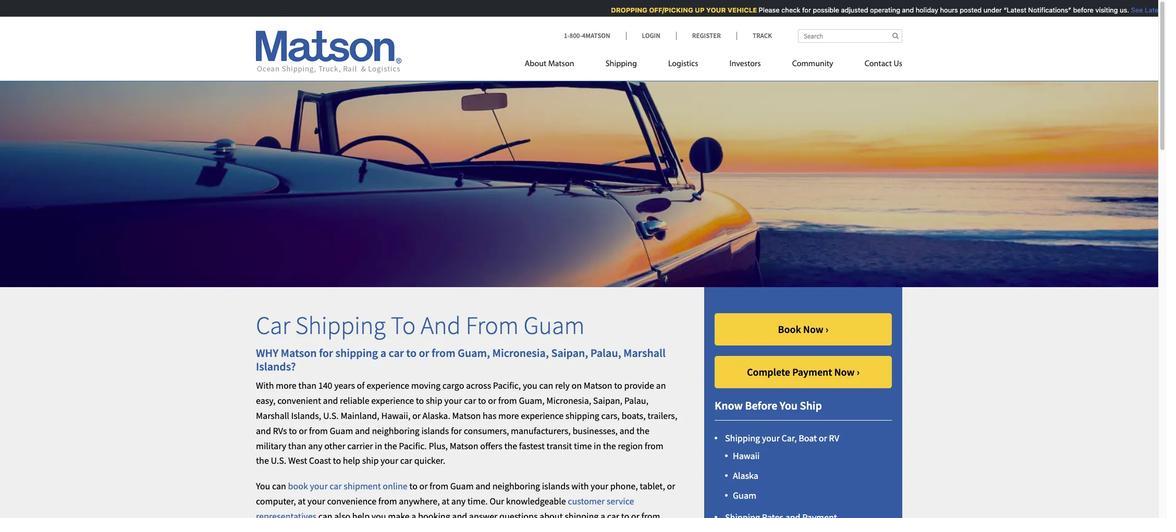 Task type: describe. For each thing, give the bounding box(es) containing it.
convenience
[[327, 495, 376, 507]]

or down islands,
[[299, 425, 307, 437]]

islands?
[[256, 359, 296, 374]]

cars,
[[601, 410, 620, 422]]

0 vertical spatial experience
[[367, 380, 409, 392]]

from up customer service representatives link
[[430, 480, 448, 492]]

shipping your car, boat or rv
[[725, 432, 839, 444]]

posted
[[954, 6, 976, 14]]

please
[[753, 6, 774, 14]]

car down across
[[464, 395, 476, 407]]

with more than 140 years of experience moving cargo across pacific, you can rely on matson to provide an easy, convenient and reliable experience to ship your car to or from guam, micronesia, saipan, palau, marshall islands, u.s. mainland, hawaii, or alaska. matson has more experience shipping cars, boats, trailers, and rvs to or from guam and neighboring islands for consumers, manufacturers, businesses, and the military than any other carrier in the pacific. plus, matson offers the fastest transit time in the region from the u.s. west coast to help ship your car quicker.
[[256, 380, 677, 467]]

2 vertical spatial experience
[[521, 410, 564, 422]]

rvs
[[273, 425, 287, 437]]

see latest no link
[[1124, 6, 1166, 14]]

book your car shipment online link
[[288, 480, 408, 492]]

book
[[778, 323, 801, 336]]

islands,
[[291, 410, 321, 422]]

hawaii link
[[733, 450, 760, 462]]

book
[[288, 480, 308, 492]]

to inside 'to or from guam and neighboring islands with your phone, tablet, or computer, at your convenience from anywhere, at any time. our knowledgeable'
[[409, 480, 418, 492]]

the left the "pacific."
[[384, 440, 397, 452]]

to left provide
[[614, 380, 622, 392]]

military
[[256, 440, 286, 452]]

businesses,
[[573, 425, 618, 437]]

years
[[334, 380, 355, 392]]

anywhere,
[[399, 495, 440, 507]]

guam inside with more than 140 years of experience moving cargo across pacific, you can rely on matson to provide an easy, convenient and reliable experience to ship your car to or from guam, micronesia, saipan, palau, marshall islands, u.s. mainland, hawaii, or alaska. matson has more experience shipping cars, boats, trailers, and rvs to or from guam and neighboring islands for consumers, manufacturers, businesses, and the military than any other carrier in the pacific. plus, matson offers the fastest transit time in the region from the u.s. west coast to help ship your car quicker.
[[330, 425, 353, 437]]

to right rvs
[[289, 425, 297, 437]]

logistics
[[668, 60, 698, 68]]

guam inside 'to or from guam and neighboring islands with your phone, tablet, or computer, at your convenience from anywhere, at any time. our knowledgeable'
[[450, 480, 474, 492]]

1 vertical spatial you
[[256, 480, 270, 492]]

your right the book
[[310, 480, 328, 492]]

reliable
[[340, 395, 369, 407]]

hours
[[935, 6, 953, 14]]

easy,
[[256, 395, 276, 407]]

guam, inside why matson for shipping a car to or from guam, micronesia, saipan, palau, marshall islands?
[[458, 345, 490, 360]]

for inside with more than 140 years of experience moving cargo across pacific, you can rely on matson to provide an easy, convenient and reliable experience to ship your car to or from guam, micronesia, saipan, palau, marshall islands, u.s. mainland, hawaii, or alaska. matson has more experience shipping cars, boats, trailers, and rvs to or from guam and neighboring islands for consumers, manufacturers, businesses, and the military than any other carrier in the pacific. plus, matson offers the fastest transit time in the region from the u.s. west coast to help ship your car quicker.
[[451, 425, 462, 437]]

alaska.
[[423, 410, 450, 422]]

time
[[574, 440, 592, 452]]

with
[[256, 380, 274, 392]]

800-
[[570, 31, 582, 40]]

saipan, inside with more than 140 years of experience moving cargo across pacific, you can rely on matson to provide an easy, convenient and reliable experience to ship your car to or from guam, micronesia, saipan, palau, marshall islands, u.s. mainland, hawaii, or alaska. matson has more experience shipping cars, boats, trailers, and rvs to or from guam and neighboring islands for consumers, manufacturers, businesses, and the military than any other carrier in the pacific. plus, matson offers the fastest transit time in the region from the u.s. west coast to help ship your car quicker.
[[593, 395, 623, 407]]

0 vertical spatial for
[[797, 6, 806, 14]]

matson inside the top menu navigation
[[548, 60, 574, 68]]

0 horizontal spatial u.s.
[[271, 455, 286, 467]]

check
[[776, 6, 795, 14]]

transit
[[547, 440, 572, 452]]

provide
[[624, 380, 654, 392]]

neighboring inside 'to or from guam and neighboring islands with your phone, tablet, or computer, at your convenience from anywhere, at any time. our knowledgeable'
[[493, 480, 540, 492]]

visiting
[[1090, 6, 1113, 14]]

login
[[642, 31, 660, 40]]

representatives
[[256, 510, 317, 518]]

islands inside 'to or from guam and neighboring islands with your phone, tablet, or computer, at your convenience from anywhere, at any time. our knowledgeable'
[[542, 480, 570, 492]]

register link
[[676, 31, 737, 40]]

your down you can book your car shipment online
[[308, 495, 325, 507]]

complete payment now ›
[[747, 366, 860, 379]]

or up anywhere,
[[419, 480, 428, 492]]

why
[[256, 345, 279, 360]]

cargo
[[442, 380, 464, 392]]

guam link
[[733, 489, 757, 501]]

shipping inside why matson for shipping a car to or from guam, micronesia, saipan, palau, marshall islands?
[[335, 345, 378, 360]]

your down cargo
[[444, 395, 462, 407]]

from down online
[[378, 495, 397, 507]]

palau, inside with more than 140 years of experience moving cargo across pacific, you can rely on matson to provide an easy, convenient and reliable experience to ship your car to or from guam, micronesia, saipan, palau, marshall islands, u.s. mainland, hawaii, or alaska. matson has more experience shipping cars, boats, trailers, and rvs to or from guam and neighboring islands for consumers, manufacturers, businesses, and the military than any other carrier in the pacific. plus, matson offers the fastest transit time in the region from the u.s. west coast to help ship your car quicker.
[[624, 395, 649, 407]]

of
[[357, 380, 365, 392]]

rely
[[555, 380, 570, 392]]

rv
[[829, 432, 839, 444]]

manufacturers,
[[511, 425, 571, 437]]

us
[[894, 60, 903, 68]]

across
[[466, 380, 491, 392]]

us.
[[1114, 6, 1124, 14]]

under
[[978, 6, 996, 14]]

book now › link
[[715, 313, 892, 346]]

has
[[483, 410, 497, 422]]

for inside why matson for shipping a car to or from guam, micronesia, saipan, palau, marshall islands?
[[319, 345, 333, 360]]

1 vertical spatial now ›
[[834, 366, 860, 379]]

0 vertical spatial more
[[276, 380, 297, 392]]

4matson
[[582, 31, 610, 40]]

or inside why matson for shipping a car to or from guam, micronesia, saipan, palau, marshall islands?
[[419, 345, 429, 360]]

saipan, inside why matson for shipping a car to or from guam, micronesia, saipan, palau, marshall islands?
[[551, 345, 588, 360]]

Search search field
[[798, 29, 903, 43]]

investors
[[730, 60, 761, 68]]

matson right on
[[584, 380, 612, 392]]

before
[[745, 398, 778, 413]]

boats,
[[622, 410, 646, 422]]

the down businesses,
[[603, 440, 616, 452]]

payment
[[792, 366, 832, 379]]

1-800-4matson link
[[564, 31, 626, 40]]

customer service representatives
[[256, 495, 634, 518]]

marshall inside why matson for shipping a car to or from guam, micronesia, saipan, palau, marshall islands?
[[624, 345, 666, 360]]

shipment
[[344, 480, 381, 492]]

the right the offers at the bottom
[[504, 440, 517, 452]]

"latest
[[998, 6, 1021, 14]]

a
[[380, 345, 386, 360]]

and up region
[[620, 425, 635, 437]]

see
[[1126, 6, 1138, 14]]

matson left has
[[452, 410, 481, 422]]

track
[[753, 31, 772, 40]]

or inside section
[[819, 432, 827, 444]]

up
[[689, 6, 699, 14]]

service
[[607, 495, 634, 507]]

possible
[[807, 6, 834, 14]]

computer,
[[256, 495, 296, 507]]

coast
[[309, 455, 331, 467]]

book now ›
[[778, 323, 829, 336]]

community link
[[777, 55, 849, 76]]

car shipping to and from guam
[[256, 310, 585, 341]]

and
[[421, 310, 461, 341]]

why matson for shipping a car to or from guam, micronesia, saipan, palau, marshall islands?
[[256, 345, 666, 374]]

shipping for shipping your car, boat or rv
[[725, 432, 760, 444]]

you
[[523, 380, 537, 392]]

pacific.
[[399, 440, 427, 452]]

our
[[490, 495, 504, 507]]

pacific,
[[493, 380, 521, 392]]

before
[[1068, 6, 1088, 14]]

contact us link
[[849, 55, 903, 76]]

any inside with more than 140 years of experience moving cargo across pacific, you can rely on matson to provide an easy, convenient and reliable experience to ship your car to or from guam, micronesia, saipan, palau, marshall islands, u.s. mainland, hawaii, or alaska. matson has more experience shipping cars, boats, trailers, and rvs to or from guam and neighboring islands for consumers, manufacturers, businesses, and the military than any other carrier in the pacific. plus, matson offers the fastest transit time in the region from the u.s. west coast to help ship your car quicker.
[[308, 440, 323, 452]]

0 vertical spatial than
[[298, 380, 317, 392]]

boat
[[799, 432, 817, 444]]

0 horizontal spatial now ›
[[803, 323, 829, 336]]

to down across
[[478, 395, 486, 407]]

and down 140
[[323, 395, 338, 407]]



Task type: vqa. For each thing, say whether or not it's contained in the screenshot.
the × button
no



Task type: locate. For each thing, give the bounding box(es) containing it.
car
[[256, 310, 290, 341]]

1 horizontal spatial shipping
[[606, 60, 637, 68]]

for
[[797, 6, 806, 14], [319, 345, 333, 360], [451, 425, 462, 437]]

contact us
[[865, 60, 903, 68]]

1 horizontal spatial now ›
[[834, 366, 860, 379]]

investors link
[[714, 55, 777, 76]]

shipping inside with more than 140 years of experience moving cargo across pacific, you can rely on matson to provide an easy, convenient and reliable experience to ship your car to or from guam, micronesia, saipan, palau, marshall islands, u.s. mainland, hawaii, or alaska. matson has more experience shipping cars, boats, trailers, and rvs to or from guam and neighboring islands for consumers, manufacturers, businesses, and the military than any other carrier in the pacific. plus, matson offers the fastest transit time in the region from the u.s. west coast to help ship your car quicker.
[[566, 410, 600, 422]]

shipping left the a
[[335, 345, 378, 360]]

knowledgeable
[[506, 495, 566, 507]]

0 vertical spatial neighboring
[[372, 425, 420, 437]]

convenient
[[277, 395, 321, 407]]

from inside why matson for shipping a car to or from guam, micronesia, saipan, palau, marshall islands?
[[432, 345, 456, 360]]

and left rvs
[[256, 425, 271, 437]]

0 horizontal spatial in
[[375, 440, 382, 452]]

dropping off/picking up your vehicle please check for possible adjusted operating and holiday hours posted under "latest notifications" before visiting us. see latest no
[[605, 6, 1166, 14]]

0 vertical spatial guam,
[[458, 345, 490, 360]]

2 at from the left
[[442, 495, 450, 507]]

car shipped by matson to hawaii at beach during sunset. image
[[0, 65, 1159, 287]]

0 vertical spatial u.s.
[[323, 410, 339, 422]]

top menu navigation
[[525, 55, 903, 76]]

shipping inside 'link'
[[606, 60, 637, 68]]

shipping for shipping
[[606, 60, 637, 68]]

car up the convenience on the bottom
[[330, 480, 342, 492]]

from down pacific,
[[498, 395, 517, 407]]

1 horizontal spatial at
[[442, 495, 450, 507]]

0 horizontal spatial saipan,
[[551, 345, 588, 360]]

in right carrier
[[375, 440, 382, 452]]

0 horizontal spatial ship
[[362, 455, 379, 467]]

1 horizontal spatial any
[[451, 495, 466, 507]]

neighboring up our at the left
[[493, 480, 540, 492]]

from down the and
[[432, 345, 456, 360]]

customer service representatives link
[[256, 495, 634, 518]]

now › right "payment"
[[834, 366, 860, 379]]

more
[[276, 380, 297, 392], [498, 410, 519, 422]]

guam inside know before you ship section
[[733, 489, 757, 501]]

0 horizontal spatial any
[[308, 440, 323, 452]]

than up 'west'
[[288, 440, 306, 452]]

for up 140
[[319, 345, 333, 360]]

any inside 'to or from guam and neighboring islands with your phone, tablet, or computer, at your convenience from anywhere, at any time. our knowledgeable'
[[451, 495, 466, 507]]

matson
[[548, 60, 574, 68], [281, 345, 317, 360], [584, 380, 612, 392], [452, 410, 481, 422], [450, 440, 478, 452]]

alaska
[[733, 470, 759, 482]]

0 horizontal spatial for
[[319, 345, 333, 360]]

than up the convenient
[[298, 380, 317, 392]]

or left "rv"
[[819, 432, 827, 444]]

the down boats,
[[637, 425, 650, 437]]

to or from guam and neighboring islands with your phone, tablet, or computer, at your convenience from anywhere, at any time. our knowledgeable
[[256, 480, 676, 507]]

0 horizontal spatial shipping
[[335, 345, 378, 360]]

matson right why
[[281, 345, 317, 360]]

phone,
[[610, 480, 638, 492]]

online
[[383, 480, 408, 492]]

to up anywhere,
[[409, 480, 418, 492]]

or right the tablet,
[[667, 480, 676, 492]]

now ›
[[803, 323, 829, 336], [834, 366, 860, 379]]

1 vertical spatial guam,
[[519, 395, 545, 407]]

about matson link
[[525, 55, 590, 76]]

u.s. right islands,
[[323, 410, 339, 422]]

1 horizontal spatial ship
[[426, 395, 443, 407]]

your left car,
[[762, 432, 780, 444]]

can up computer,
[[272, 480, 286, 492]]

islands down alaska. at the left of the page
[[421, 425, 449, 437]]

on
[[572, 380, 582, 392]]

at
[[298, 495, 306, 507], [442, 495, 450, 507]]

1 vertical spatial more
[[498, 410, 519, 422]]

0 vertical spatial you
[[780, 398, 798, 413]]

0 horizontal spatial at
[[298, 495, 306, 507]]

micronesia, inside with more than 140 years of experience moving cargo across pacific, you can rely on matson to provide an easy, convenient and reliable experience to ship your car to or from guam, micronesia, saipan, palau, marshall islands, u.s. mainland, hawaii, or alaska. matson has more experience shipping cars, boats, trailers, and rvs to or from guam and neighboring islands for consumers, manufacturers, businesses, and the military than any other carrier in the pacific. plus, matson offers the fastest transit time in the region from the u.s. west coast to help ship your car quicker.
[[547, 395, 591, 407]]

1 vertical spatial shipping
[[566, 410, 600, 422]]

about
[[525, 60, 547, 68]]

can right the you
[[539, 380, 553, 392]]

car
[[389, 345, 404, 360], [464, 395, 476, 407], [400, 455, 412, 467], [330, 480, 342, 492]]

contact
[[865, 60, 892, 68]]

shipping up businesses,
[[566, 410, 600, 422]]

to down moving at the left of the page
[[416, 395, 424, 407]]

1 vertical spatial neighboring
[[493, 480, 540, 492]]

0 vertical spatial palau,
[[591, 345, 621, 360]]

or
[[419, 345, 429, 360], [488, 395, 496, 407], [412, 410, 421, 422], [299, 425, 307, 437], [819, 432, 827, 444], [419, 480, 428, 492], [667, 480, 676, 492]]

and up carrier
[[355, 425, 370, 437]]

shipping link
[[590, 55, 653, 76]]

0 vertical spatial islands
[[421, 425, 449, 437]]

0 vertical spatial now ›
[[803, 323, 829, 336]]

1 horizontal spatial in
[[594, 440, 601, 452]]

1 vertical spatial for
[[319, 345, 333, 360]]

marshall up provide
[[624, 345, 666, 360]]

1 in from the left
[[375, 440, 382, 452]]

0 horizontal spatial palau,
[[591, 345, 621, 360]]

marshall down the easy,
[[256, 410, 289, 422]]

1 vertical spatial than
[[288, 440, 306, 452]]

micronesia, up the you
[[492, 345, 549, 360]]

ship up alaska. at the left of the page
[[426, 395, 443, 407]]

0 vertical spatial shipping
[[606, 60, 637, 68]]

0 horizontal spatial you
[[256, 480, 270, 492]]

from
[[466, 310, 519, 341]]

at right anywhere,
[[442, 495, 450, 507]]

know
[[715, 398, 743, 413]]

2 vertical spatial shipping
[[725, 432, 760, 444]]

from
[[432, 345, 456, 360], [498, 395, 517, 407], [309, 425, 328, 437], [645, 440, 664, 452], [430, 480, 448, 492], [378, 495, 397, 507]]

to
[[391, 310, 416, 341]]

shipping your car, boat or rv link
[[725, 432, 839, 444]]

trailers,
[[648, 410, 677, 422]]

any up coast
[[308, 440, 323, 452]]

can
[[539, 380, 553, 392], [272, 480, 286, 492]]

islands inside with more than 140 years of experience moving cargo across pacific, you can rely on matson to provide an easy, convenient and reliable experience to ship your car to or from guam, micronesia, saipan, palau, marshall islands, u.s. mainland, hawaii, or alaska. matson has more experience shipping cars, boats, trailers, and rvs to or from guam and neighboring islands for consumers, manufacturers, businesses, and the military than any other carrier in the pacific. plus, matson offers the fastest transit time in the region from the u.s. west coast to help ship your car quicker.
[[421, 425, 449, 437]]

search image
[[893, 32, 899, 39]]

can inside with more than 140 years of experience moving cargo across pacific, you can rely on matson to provide an easy, convenient and reliable experience to ship your car to or from guam, micronesia, saipan, palau, marshall islands, u.s. mainland, hawaii, or alaska. matson has more experience shipping cars, boats, trailers, and rvs to or from guam and neighboring islands for consumers, manufacturers, businesses, and the military than any other carrier in the pacific. plus, matson offers the fastest transit time in the region from the u.s. west coast to help ship your car quicker.
[[539, 380, 553, 392]]

1 horizontal spatial palau,
[[624, 395, 649, 407]]

and left holiday
[[897, 6, 908, 14]]

matson inside why matson for shipping a car to or from guam, micronesia, saipan, palau, marshall islands?
[[281, 345, 317, 360]]

2 horizontal spatial for
[[797, 6, 806, 14]]

or left alaska. at the left of the page
[[412, 410, 421, 422]]

and inside 'to or from guam and neighboring islands with your phone, tablet, or computer, at your convenience from anywhere, at any time. our knowledgeable'
[[476, 480, 491, 492]]

micronesia, inside why matson for shipping a car to or from guam, micronesia, saipan, palau, marshall islands?
[[492, 345, 549, 360]]

2 vertical spatial for
[[451, 425, 462, 437]]

1 horizontal spatial shipping
[[566, 410, 600, 422]]

0 horizontal spatial guam,
[[458, 345, 490, 360]]

0 vertical spatial marshall
[[624, 345, 666, 360]]

1 horizontal spatial saipan,
[[593, 395, 623, 407]]

car down the "pacific."
[[400, 455, 412, 467]]

you up computer,
[[256, 480, 270, 492]]

car inside why matson for shipping a car to or from guam, micronesia, saipan, palau, marshall islands?
[[389, 345, 404, 360]]

notifications"
[[1023, 6, 1066, 14]]

with
[[572, 480, 589, 492]]

saipan, up the cars,
[[593, 395, 623, 407]]

and up the time.
[[476, 480, 491, 492]]

saipan,
[[551, 345, 588, 360], [593, 395, 623, 407]]

1-
[[564, 31, 570, 40]]

0 horizontal spatial marshall
[[256, 410, 289, 422]]

1 horizontal spatial more
[[498, 410, 519, 422]]

complete
[[747, 366, 790, 379]]

2 horizontal spatial shipping
[[725, 432, 760, 444]]

or down car shipping to and from guam
[[419, 345, 429, 360]]

0 vertical spatial shipping
[[335, 345, 378, 360]]

1 vertical spatial any
[[451, 495, 466, 507]]

logistics link
[[653, 55, 714, 76]]

hawaii,
[[381, 410, 411, 422]]

your
[[444, 395, 462, 407], [762, 432, 780, 444], [381, 455, 398, 467], [310, 480, 328, 492], [591, 480, 609, 492], [308, 495, 325, 507]]

for right check
[[797, 6, 806, 14]]

or up has
[[488, 395, 496, 407]]

None search field
[[798, 29, 903, 43]]

matson right about
[[548, 60, 574, 68]]

0 horizontal spatial more
[[276, 380, 297, 392]]

guam, down the you
[[519, 395, 545, 407]]

other
[[324, 440, 346, 452]]

guam, inside with more than 140 years of experience moving cargo across pacific, you can rely on matson to provide an easy, convenient and reliable experience to ship your car to or from guam, micronesia, saipan, palau, marshall islands, u.s. mainland, hawaii, or alaska. matson has more experience shipping cars, boats, trailers, and rvs to or from guam and neighboring islands for consumers, manufacturers, businesses, and the military than any other carrier in the pacific. plus, matson offers the fastest transit time in the region from the u.s. west coast to help ship your car quicker.
[[519, 395, 545, 407]]

0 horizontal spatial shipping
[[295, 310, 386, 341]]

2 in from the left
[[594, 440, 601, 452]]

1 vertical spatial experience
[[371, 395, 414, 407]]

know before you ship
[[715, 398, 822, 413]]

ship
[[800, 398, 822, 413]]

more up the convenient
[[276, 380, 297, 392]]

1 vertical spatial palau,
[[624, 395, 649, 407]]

the down the military
[[256, 455, 269, 467]]

quicker.
[[414, 455, 445, 467]]

0 vertical spatial micronesia,
[[492, 345, 549, 360]]

you
[[780, 398, 798, 413], [256, 480, 270, 492]]

ship down carrier
[[362, 455, 379, 467]]

ship
[[426, 395, 443, 407], [362, 455, 379, 467]]

fastest
[[519, 440, 545, 452]]

blue matson logo with ocean, shipping, truck, rail and logistics written beneath it. image
[[256, 31, 402, 74]]

palau, inside why matson for shipping a car to or from guam, micronesia, saipan, palau, marshall islands?
[[591, 345, 621, 360]]

shipping inside know before you ship section
[[725, 432, 760, 444]]

0 horizontal spatial neighboring
[[372, 425, 420, 437]]

help
[[343, 455, 360, 467]]

you left ship
[[780, 398, 798, 413]]

complete payment now › link
[[715, 356, 892, 388]]

1 vertical spatial marshall
[[256, 410, 289, 422]]

than
[[298, 380, 317, 392], [288, 440, 306, 452]]

1 vertical spatial micronesia,
[[547, 395, 591, 407]]

1 horizontal spatial neighboring
[[493, 480, 540, 492]]

shipping up the hawaii
[[725, 432, 760, 444]]

1 horizontal spatial you
[[780, 398, 798, 413]]

0 vertical spatial any
[[308, 440, 323, 452]]

hawaii
[[733, 450, 760, 462]]

0 vertical spatial can
[[539, 380, 553, 392]]

car,
[[782, 432, 797, 444]]

now › right book
[[803, 323, 829, 336]]

shipping down 4matson at the top
[[606, 60, 637, 68]]

palau,
[[591, 345, 621, 360], [624, 395, 649, 407]]

experience right of
[[367, 380, 409, 392]]

shipping up the a
[[295, 310, 386, 341]]

guam, down the 'from'
[[458, 345, 490, 360]]

0 vertical spatial ship
[[426, 395, 443, 407]]

1 vertical spatial saipan,
[[593, 395, 623, 407]]

guam
[[524, 310, 585, 341], [330, 425, 353, 437], [450, 480, 474, 492], [733, 489, 757, 501]]

1 vertical spatial ship
[[362, 455, 379, 467]]

more right has
[[498, 410, 519, 422]]

1 at from the left
[[298, 495, 306, 507]]

experience up manufacturers,
[[521, 410, 564, 422]]

your inside know before you ship section
[[762, 432, 780, 444]]

1 horizontal spatial can
[[539, 380, 553, 392]]

no
[[1161, 6, 1166, 14]]

1 vertical spatial islands
[[542, 480, 570, 492]]

dropping
[[605, 6, 642, 14]]

off/picking
[[644, 6, 688, 14]]

1 horizontal spatial for
[[451, 425, 462, 437]]

from right region
[[645, 440, 664, 452]]

neighboring down the hawaii, at left bottom
[[372, 425, 420, 437]]

to right the a
[[406, 345, 417, 360]]

your up online
[[381, 455, 398, 467]]

islands left with
[[542, 480, 570, 492]]

at down the book
[[298, 495, 306, 507]]

offers
[[480, 440, 503, 452]]

1 vertical spatial u.s.
[[271, 455, 286, 467]]

neighboring inside with more than 140 years of experience moving cargo across pacific, you can rely on matson to provide an easy, convenient and reliable experience to ship your car to or from guam, micronesia, saipan, palau, marshall islands, u.s. mainland, hawaii, or alaska. matson has more experience shipping cars, boats, trailers, and rvs to or from guam and neighboring islands for consumers, manufacturers, businesses, and the military than any other carrier in the pacific. plus, matson offers the fastest transit time in the region from the u.s. west coast to help ship your car quicker.
[[372, 425, 420, 437]]

to left help
[[333, 455, 341, 467]]

0 vertical spatial saipan,
[[551, 345, 588, 360]]

1-800-4matson
[[564, 31, 610, 40]]

1 horizontal spatial marshall
[[624, 345, 666, 360]]

any left the time.
[[451, 495, 466, 507]]

1 horizontal spatial guam,
[[519, 395, 545, 407]]

in right time
[[594, 440, 601, 452]]

micronesia, down "rely"
[[547, 395, 591, 407]]

holiday
[[910, 6, 933, 14]]

moving
[[411, 380, 441, 392]]

1 vertical spatial shipping
[[295, 310, 386, 341]]

matson right plus,
[[450, 440, 478, 452]]

consumers,
[[464, 425, 509, 437]]

for left consumers,
[[451, 425, 462, 437]]

0 horizontal spatial can
[[272, 480, 286, 492]]

you inside section
[[780, 398, 798, 413]]

track link
[[737, 31, 772, 40]]

to
[[406, 345, 417, 360], [614, 380, 622, 392], [416, 395, 424, 407], [478, 395, 486, 407], [289, 425, 297, 437], [333, 455, 341, 467], [409, 480, 418, 492]]

u.s.
[[323, 410, 339, 422], [271, 455, 286, 467]]

to inside why matson for shipping a car to or from guam, micronesia, saipan, palau, marshall islands?
[[406, 345, 417, 360]]

experience
[[367, 380, 409, 392], [371, 395, 414, 407], [521, 410, 564, 422]]

your right with
[[591, 480, 609, 492]]

shipping
[[335, 345, 378, 360], [566, 410, 600, 422]]

community
[[792, 60, 834, 68]]

marshall inside with more than 140 years of experience moving cargo across pacific, you can rely on matson to provide an easy, convenient and reliable experience to ship your car to or from guam, micronesia, saipan, palau, marshall islands, u.s. mainland, hawaii, or alaska. matson has more experience shipping cars, boats, trailers, and rvs to or from guam and neighboring islands for consumers, manufacturers, businesses, and the military than any other carrier in the pacific. plus, matson offers the fastest transit time in the region from the u.s. west coast to help ship your car quicker.
[[256, 410, 289, 422]]

from down islands,
[[309, 425, 328, 437]]

1 horizontal spatial islands
[[542, 480, 570, 492]]

operating
[[865, 6, 895, 14]]

1 horizontal spatial u.s.
[[323, 410, 339, 422]]

car right the a
[[389, 345, 404, 360]]

saipan, up on
[[551, 345, 588, 360]]

0 horizontal spatial islands
[[421, 425, 449, 437]]

1 vertical spatial can
[[272, 480, 286, 492]]

mainland,
[[341, 410, 379, 422]]

experience up the hawaii, at left bottom
[[371, 395, 414, 407]]

alaska link
[[733, 470, 759, 482]]

plus,
[[429, 440, 448, 452]]

u.s. down the military
[[271, 455, 286, 467]]

you can book your car shipment online
[[256, 480, 408, 492]]

your
[[701, 6, 720, 14]]

know before you ship section
[[691, 287, 916, 518]]



